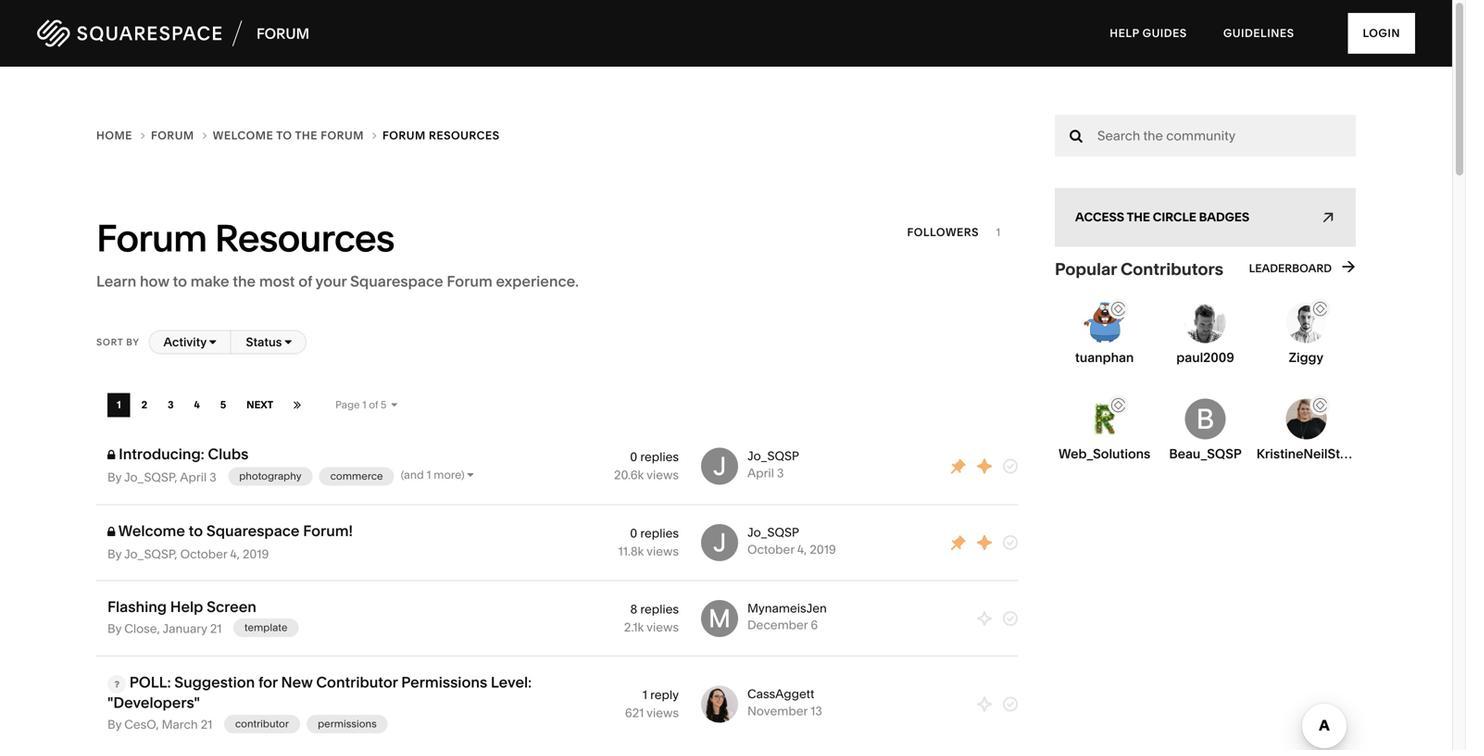 Task type: describe. For each thing, give the bounding box(es) containing it.
circle user image for kristineneilstudio
[[1311, 395, 1331, 416]]

621
[[625, 706, 644, 721]]

contributor
[[316, 674, 398, 692]]

by ceso , march 21
[[107, 718, 213, 733]]

help guides link
[[1094, 9, 1204, 57]]

page 1 of 5 link
[[326, 393, 407, 418]]

status link
[[230, 330, 307, 355]]

, for october
[[175, 547, 177, 562]]

13
[[811, 704, 823, 719]]

circle user image for ziggy
[[1311, 299, 1331, 319]]

december 6 link
[[748, 618, 819, 633]]

tuanphan link
[[1076, 350, 1135, 366]]

april 3 link
[[748, 466, 784, 481]]

pinned image for introducing: clubs
[[952, 459, 967, 474]]

your
[[316, 272, 347, 291]]

1 link
[[107, 393, 130, 418]]

guides
[[1143, 26, 1188, 40]]

badges
[[1200, 210, 1250, 225]]

introducing: clubs link
[[119, 445, 249, 463]]

0 vertical spatial forum resources
[[383, 129, 500, 142]]

replies for welcome to squarespace forum!
[[641, 526, 679, 541]]

close link
[[124, 622, 157, 637]]

3 inside jo_sqsp april 3
[[778, 466, 784, 481]]

1 right (and
[[427, 469, 431, 482]]

paul2009 link
[[1177, 350, 1235, 366]]

ceso
[[124, 718, 156, 733]]

4 link
[[185, 393, 209, 418]]

by jo_sqsp , april 3
[[107, 470, 217, 485]]

screen
[[207, 598, 257, 616]]

2.1k
[[625, 620, 644, 635]]

beau_sqsp link
[[1170, 446, 1242, 462]]

template link
[[233, 619, 299, 638]]

replies inside 8 replies 2.1k views
[[641, 602, 679, 617]]

help inside the help guides link
[[1110, 26, 1140, 40]]

login
[[1364, 26, 1401, 40]]

home link
[[96, 126, 151, 146]]

cassaggett
[[748, 687, 815, 702]]

help guides
[[1110, 26, 1188, 40]]

0 horizontal spatial help
[[170, 598, 203, 616]]

1 vertical spatial forum resources
[[96, 215, 395, 261]]

5 link
[[211, 393, 236, 418]]

(and 1 more)
[[401, 469, 468, 482]]

make
[[191, 272, 229, 291]]

november 13 link
[[748, 704, 823, 719]]

circle user image for tuanphan
[[1109, 299, 1129, 319]]

welcome to squarespace forum!
[[118, 522, 353, 540]]

popular contributors
[[1056, 259, 1224, 279]]

Search search field
[[1098, 115, 1262, 157]]

kristineneilstudio
[[1257, 446, 1369, 462]]

1 horizontal spatial 3
[[210, 470, 217, 485]]

by jo_sqsp , october 4, 2019
[[107, 547, 269, 562]]

permissions
[[402, 674, 488, 692]]

views for poll: suggestion for new contributor permissions level: "developers"
[[647, 706, 679, 721]]

december
[[748, 618, 808, 633]]

this topic is locked image
[[107, 447, 115, 465]]

permissions link
[[307, 715, 388, 734]]

ziggy image
[[1287, 303, 1327, 343]]

0 replies 20.6k views
[[614, 450, 679, 483]]

1 vertical spatial squarespace
[[207, 522, 300, 540]]

level:
[[491, 674, 532, 692]]

0 vertical spatial of
[[299, 272, 313, 291]]

8
[[631, 602, 638, 617]]

by for by jo_sqsp , october 4, 2019
[[107, 547, 122, 562]]

replies for introducing: clubs
[[641, 450, 679, 465]]

commerce link
[[319, 468, 394, 486]]

page
[[336, 399, 360, 412]]

learn how to make the most of your squarespace forum experience.
[[96, 272, 579, 291]]

status
[[246, 335, 285, 350]]

cassaggett november 13
[[748, 687, 823, 719]]

1 reply 621 views
[[625, 688, 679, 721]]

paul2009
[[1177, 350, 1235, 366]]

jo_sqsp link up april 3 link
[[748, 449, 800, 464]]

web_solutions link
[[1059, 446, 1151, 462]]

0 horizontal spatial 2019
[[243, 547, 269, 562]]

poll: suggestion for new contributor permissions level: "developers" link
[[107, 674, 532, 712]]

last page image
[[294, 399, 301, 412]]

1 horizontal spatial squarespace
[[350, 272, 444, 291]]

search image
[[1070, 129, 1083, 143]]

angle right image for leaderboard
[[1335, 261, 1357, 274]]

jo_sqsp image for welcome to squarespace forum!
[[702, 525, 739, 562]]

forum!
[[303, 522, 353, 540]]

by for by ceso , march 21
[[107, 718, 122, 733]]

kristineneilstudio image
[[1287, 399, 1327, 440]]

web_solutions
[[1059, 446, 1151, 462]]

cassaggett image
[[702, 686, 739, 723]]

forum link
[[151, 126, 213, 146]]

page 1 of 5
[[336, 399, 392, 412]]

21 for by ceso , march 21
[[201, 718, 213, 733]]

contributor link
[[224, 715, 300, 734]]

question image
[[114, 680, 119, 690]]

4, inside jo_sqsp october 4, 2019
[[798, 542, 807, 557]]

, for march
[[156, 718, 159, 733]]

flashing help screen
[[107, 598, 257, 616]]

, for january
[[157, 622, 160, 637]]

jo_sqsp april 3
[[748, 449, 800, 481]]

mynameisjen link
[[748, 601, 827, 616]]

march
[[162, 718, 198, 733]]

access the circle badges
[[1076, 210, 1250, 225]]

activity link
[[149, 330, 231, 355]]

1 left 2
[[117, 399, 121, 412]]

featured image for welcome to squarespace forum!
[[978, 536, 993, 551]]

welcome for welcome to the forum
[[213, 129, 274, 142]]

jo_sqsp inside jo_sqsp october 4, 2019
[[748, 526, 800, 540]]

20.6k
[[614, 468, 644, 483]]

clubs
[[208, 445, 249, 463]]

3 link
[[159, 393, 183, 418]]

by for by close , january 21
[[107, 622, 122, 637]]

0 horizontal spatial october
[[180, 547, 227, 562]]



Task type: vqa. For each thing, say whether or not it's contained in the screenshot.
Tom_DapperDog link
no



Task type: locate. For each thing, give the bounding box(es) containing it.
, down ""developers""
[[156, 718, 159, 733]]

1 vertical spatial jo_sqsp image
[[702, 525, 739, 562]]

1 vertical spatial 21
[[201, 718, 213, 733]]

jo_sqsp up "october 4, 2019" link
[[748, 526, 800, 540]]

0 vertical spatial pinned image
[[952, 459, 967, 474]]

1 5 from the left
[[220, 399, 226, 412]]

jo_sqsp link
[[748, 449, 800, 464], [124, 470, 175, 485], [748, 526, 800, 540], [124, 547, 175, 562]]

template
[[245, 622, 288, 634]]

caret down image for (and 1 more)
[[468, 469, 474, 481]]

guidelines
[[1224, 26, 1295, 40]]

0
[[630, 450, 638, 465], [630, 526, 638, 541]]

leaderboard link
[[1250, 261, 1357, 277]]

circle user image for web_solutions
[[1109, 395, 1129, 416]]

1 horizontal spatial resources
[[429, 129, 500, 142]]

october down welcome to squarespace forum! 'link'
[[180, 547, 227, 562]]

of left your
[[299, 272, 313, 291]]

april
[[748, 466, 775, 481], [180, 470, 207, 485]]

login link
[[1349, 13, 1416, 54]]

next link
[[237, 393, 283, 418]]

0 horizontal spatial caret down image
[[392, 400, 397, 410]]

squarespace down photography link
[[207, 522, 300, 540]]

0 vertical spatial to
[[276, 129, 292, 142]]

0 vertical spatial caret down image
[[392, 400, 397, 410]]

most
[[259, 272, 295, 291]]

welcome to the forum link
[[213, 126, 383, 146]]

photography
[[239, 470, 302, 483]]

popular
[[1056, 259, 1118, 279]]

0 up 20.6k
[[630, 450, 638, 465]]

learn
[[96, 272, 136, 291]]

featured image for introducing: clubs
[[978, 459, 993, 474]]

1 horizontal spatial april
[[748, 466, 775, 481]]

angle right image for home
[[141, 130, 146, 141]]

circle user image down popular contributors
[[1109, 299, 1129, 319]]

mynameisjen image
[[702, 600, 739, 637]]

photography link
[[228, 468, 313, 486]]

21
[[210, 622, 222, 637], [201, 718, 213, 733]]

0 horizontal spatial circle user image
[[1109, 299, 1129, 319]]

beau_sqsp image
[[1186, 399, 1227, 440]]

forum resources
[[383, 129, 500, 142], [96, 215, 395, 261]]

8 replies 2.1k views
[[625, 602, 679, 635]]

3 down clubs
[[210, 470, 217, 485]]

to right angle right icon
[[276, 129, 292, 142]]

3 left 4
[[168, 399, 174, 412]]

home
[[96, 129, 136, 142]]

experience.
[[496, 272, 579, 291]]

welcome to squarespace forum! link
[[118, 522, 353, 540]]

2
[[141, 399, 147, 412]]

2019 up mynameisjen
[[810, 542, 837, 557]]

21 right 'march'
[[201, 718, 213, 733]]

(and
[[401, 469, 424, 482]]

circle user image
[[1109, 395, 1129, 416], [1311, 395, 1331, 416]]

1 circle user image from the left
[[1109, 395, 1129, 416]]

views right 20.6k
[[647, 468, 679, 483]]

jo_sqsp image for introducing: clubs
[[702, 448, 739, 485]]

access the circle badges link
[[1056, 188, 1357, 247]]

replies
[[641, 450, 679, 465], [641, 526, 679, 541], [641, 602, 679, 617]]

1 horizontal spatial to
[[189, 522, 203, 540]]

2 horizontal spatial angle right image
[[1335, 261, 1357, 274]]

circle user image down tuanphan
[[1109, 395, 1129, 416]]

jo_sqsp down introducing: on the left bottom
[[124, 470, 175, 485]]

1 vertical spatial replies
[[641, 526, 679, 541]]

flashing
[[107, 598, 167, 616]]

squarespace right your
[[350, 272, 444, 291]]

access
[[1076, 210, 1125, 225]]

caret down image
[[392, 400, 397, 410], [468, 469, 474, 481]]

4, up mynameisjen
[[798, 542, 807, 557]]

to for squarespace
[[189, 522, 203, 540]]

2 vertical spatial to
[[189, 522, 203, 540]]

by for by jo_sqsp , april 3
[[107, 470, 122, 485]]

pinned image for welcome to squarespace forum!
[[952, 536, 967, 551]]

1 horizontal spatial of
[[369, 399, 378, 412]]

welcome
[[213, 129, 274, 142], [118, 522, 185, 540]]

1 right followers
[[997, 226, 1001, 239]]

1 horizontal spatial circle user image
[[1311, 299, 1331, 319]]

5 right page
[[381, 399, 387, 412]]

0 inside 0 replies 20.6k views
[[630, 450, 638, 465]]

help
[[1110, 26, 1140, 40], [170, 598, 203, 616]]

2 featured image from the top
[[978, 536, 993, 551]]

by left close 'link'
[[107, 622, 122, 637]]

1 right page
[[363, 399, 367, 412]]

views right 11.8k
[[647, 545, 679, 559]]

angle right image for welcome to the forum
[[373, 130, 377, 141]]

caret down image inside activity link
[[209, 337, 216, 349]]

new
[[281, 674, 313, 692]]

0 vertical spatial the
[[295, 129, 318, 142]]

how
[[140, 272, 169, 291]]

0 vertical spatial squarespace
[[350, 272, 444, 291]]

welcome right angle right icon
[[213, 129, 274, 142]]

2019
[[810, 542, 837, 557], [243, 547, 269, 562]]

1 vertical spatial of
[[369, 399, 378, 412]]

3 replies from the top
[[641, 602, 679, 617]]

0 replies 11.8k views
[[619, 526, 679, 559]]

, up flashing help screen link
[[175, 547, 177, 562]]

mynameisjen december 6
[[748, 601, 827, 633]]

replies right 8
[[641, 602, 679, 617]]

angle right image inside welcome to the forum link
[[373, 130, 377, 141]]

2 views from the top
[[647, 545, 679, 559]]

introducing: clubs
[[119, 445, 249, 463]]

caret down image inside "status" link
[[285, 337, 292, 349]]

1 horizontal spatial help
[[1110, 26, 1140, 40]]

views for welcome to squarespace forum!
[[647, 545, 679, 559]]

2 caret down image from the left
[[285, 337, 292, 349]]

caret down image for status
[[285, 337, 292, 349]]

0 for welcome to squarespace forum!
[[630, 526, 638, 541]]

1 horizontal spatial welcome
[[213, 129, 274, 142]]

jo_sqsp up april 3 link
[[748, 449, 800, 464]]

2 5 from the left
[[381, 399, 387, 412]]

1
[[997, 226, 1001, 239], [117, 399, 121, 412], [363, 399, 367, 412], [427, 469, 431, 482], [643, 688, 648, 703]]

2019 inside jo_sqsp october 4, 2019
[[810, 542, 837, 557]]

replies inside '0 replies 11.8k views'
[[641, 526, 679, 541]]

1 vertical spatial 0
[[630, 526, 638, 541]]

welcome for welcome to squarespace forum!
[[118, 522, 185, 540]]

1 horizontal spatial angle right image
[[373, 130, 377, 141]]

3 views from the top
[[647, 620, 679, 635]]

1 views from the top
[[647, 468, 679, 483]]

0 vertical spatial resources
[[429, 129, 500, 142]]

guidelines link
[[1207, 9, 1312, 57]]

help up "january"
[[170, 598, 203, 616]]

views inside '0 replies 11.8k views'
[[647, 545, 679, 559]]

caret down image for page 1 of 5
[[392, 400, 397, 410]]

0 horizontal spatial the
[[233, 272, 256, 291]]

jo_sqsp october 4, 2019
[[748, 526, 837, 557]]

1 jo_sqsp image from the top
[[702, 448, 739, 485]]

0 horizontal spatial squarespace
[[207, 522, 300, 540]]

to for the
[[276, 129, 292, 142]]

angle right image inside leaderboard link
[[1335, 261, 1357, 274]]

jo_sqsp image
[[702, 448, 739, 485], [702, 525, 739, 562]]

caret down image inside "page 1 of 5" link
[[392, 400, 397, 410]]

to right how
[[173, 272, 187, 291]]

0 inside '0 replies 11.8k views'
[[630, 526, 638, 541]]

1 vertical spatial caret down image
[[468, 469, 474, 481]]

1 vertical spatial the
[[1127, 210, 1151, 225]]

2 vertical spatial replies
[[641, 602, 679, 617]]

1 0 from the top
[[630, 450, 638, 465]]

october inside jo_sqsp october 4, 2019
[[748, 542, 795, 557]]

for
[[259, 674, 278, 692]]

jo_sqsp image right '0 replies 11.8k views'
[[702, 525, 739, 562]]

angle right image inside "home" link
[[141, 130, 146, 141]]

the
[[295, 129, 318, 142], [1127, 210, 1151, 225], [233, 272, 256, 291]]

by down this topic is locked icon
[[107, 470, 122, 485]]

0 horizontal spatial resources
[[215, 215, 395, 261]]

october 4, 2019 link
[[748, 542, 837, 557]]

0 horizontal spatial angle right image
[[141, 130, 146, 141]]

poll:
[[130, 674, 171, 692]]

6
[[811, 618, 819, 633]]

1 caret down image from the left
[[209, 337, 216, 349]]

2 by from the top
[[107, 547, 122, 562]]

cassaggett link
[[748, 687, 815, 702]]

1 horizontal spatial the
[[295, 129, 318, 142]]

this topic is locked image
[[107, 524, 115, 542]]

by
[[107, 470, 122, 485], [107, 547, 122, 562], [107, 622, 122, 637], [107, 718, 122, 733]]

1 horizontal spatial 4,
[[798, 542, 807, 557]]

help left guides
[[1110, 26, 1140, 40]]

views for introducing: clubs
[[647, 468, 679, 483]]

11.8k
[[619, 545, 644, 559]]

3 by from the top
[[107, 622, 122, 637]]

views inside 8 replies 2.1k views
[[647, 620, 679, 635]]

views down reply
[[647, 706, 679, 721]]

mynameisjen
[[748, 601, 827, 616]]

1 featured image from the top
[[978, 459, 993, 474]]

2 0 from the top
[[630, 526, 638, 541]]

activity
[[164, 335, 209, 350]]

2 horizontal spatial the
[[1127, 210, 1151, 225]]

paul2009 image
[[1186, 303, 1227, 343]]

ziggy link
[[1290, 350, 1324, 366]]

welcome to the forum
[[213, 129, 367, 142]]

forum
[[151, 129, 197, 142], [321, 129, 364, 142], [383, 129, 426, 142], [96, 215, 207, 261], [447, 272, 493, 291]]

by left ceso link
[[107, 718, 122, 733]]

contributor
[[235, 718, 289, 731]]

squarespace forum image
[[37, 17, 310, 50]]

jo_sqsp up flashing
[[124, 547, 175, 562]]

0 horizontal spatial 3
[[168, 399, 174, 412]]

views inside 1 reply 621 views
[[647, 706, 679, 721]]

angle right image
[[203, 130, 207, 141]]

2 jo_sqsp image from the top
[[702, 525, 739, 562]]

april inside jo_sqsp april 3
[[748, 466, 775, 481]]

21 down screen at the bottom left of the page
[[210, 622, 222, 637]]

caret down image
[[209, 337, 216, 349], [285, 337, 292, 349]]

2 circle user image from the left
[[1311, 299, 1331, 319]]

1 left reply
[[643, 688, 648, 703]]

tuanphan image
[[1085, 303, 1126, 343]]

2 vertical spatial the
[[233, 272, 256, 291]]

january
[[163, 622, 207, 637]]

0 horizontal spatial to
[[173, 272, 187, 291]]

4, down welcome to squarespace forum! 'link'
[[230, 547, 240, 562]]

4 by from the top
[[107, 718, 122, 733]]

1 horizontal spatial 5
[[381, 399, 387, 412]]

0 vertical spatial replies
[[641, 450, 679, 465]]

introducing:
[[119, 445, 205, 463]]

of inside "page 1 of 5" link
[[369, 399, 378, 412]]

, for april
[[175, 470, 177, 485]]

0 horizontal spatial 4,
[[230, 547, 240, 562]]

1 pinned image from the top
[[952, 459, 967, 474]]

circle user image up the kristineneilstudio
[[1311, 395, 1331, 416]]

november
[[748, 704, 808, 719]]

0 for introducing: clubs
[[630, 450, 638, 465]]

2 horizontal spatial to
[[276, 129, 292, 142]]

pinned image
[[952, 459, 967, 474], [952, 536, 967, 551]]

1 horizontal spatial caret down image
[[468, 469, 474, 481]]

web_solutions image
[[1085, 399, 1126, 440]]

october up mynameisjen
[[748, 542, 795, 557]]

circle user image
[[1109, 299, 1129, 319], [1311, 299, 1331, 319]]

beau_sqsp
[[1170, 446, 1242, 462]]

5
[[220, 399, 226, 412], [381, 399, 387, 412]]

2 replies from the top
[[641, 526, 679, 541]]

commerce
[[331, 470, 383, 483]]

2 pinned image from the top
[[952, 536, 967, 551]]

caret down image left status
[[209, 337, 216, 349]]

0 up 11.8k
[[630, 526, 638, 541]]

1 horizontal spatial october
[[748, 542, 795, 557]]

,
[[175, 470, 177, 485], [175, 547, 177, 562], [157, 622, 160, 637], [156, 718, 159, 733]]

0 vertical spatial jo_sqsp image
[[702, 448, 739, 485]]

0 horizontal spatial april
[[180, 470, 207, 485]]

2 link
[[132, 393, 157, 418]]

0 vertical spatial 21
[[210, 622, 222, 637]]

jo_sqsp link up flashing
[[124, 547, 175, 562]]

caret down image down most
[[285, 337, 292, 349]]

1 by from the top
[[107, 470, 122, 485]]

0 vertical spatial featured image
[[978, 459, 993, 474]]

more)
[[434, 469, 465, 482]]

1 vertical spatial featured image
[[978, 536, 993, 551]]

welcome right this topic is locked image
[[118, 522, 185, 540]]

1 replies from the top
[[641, 450, 679, 465]]

1 horizontal spatial 2019
[[810, 542, 837, 557]]

3 up jo_sqsp october 4, 2019
[[778, 466, 784, 481]]

ceso link
[[124, 718, 156, 733]]

0 horizontal spatial 5
[[220, 399, 226, 412]]

april up jo_sqsp october 4, 2019
[[748, 466, 775, 481]]

0 horizontal spatial caret down image
[[209, 337, 216, 349]]

april down introducing: clubs link
[[180, 470, 207, 485]]

1 inside 1 reply 621 views
[[643, 688, 648, 703]]

0 vertical spatial 0
[[630, 450, 638, 465]]

0 vertical spatial help
[[1110, 26, 1140, 40]]

to up by jo_sqsp , october 4, 2019
[[189, 522, 203, 540]]

flashing help screen link
[[107, 598, 257, 616]]

angle right image
[[141, 130, 146, 141], [373, 130, 377, 141], [1335, 261, 1357, 274]]

reply
[[651, 688, 679, 703]]

jo_sqsp link down introducing: on the left bottom
[[124, 470, 175, 485]]

october
[[748, 542, 795, 557], [180, 547, 227, 562]]

1 horizontal spatial caret down image
[[285, 337, 292, 349]]

replies up 20.6k
[[641, 450, 679, 465]]

featured image
[[978, 459, 993, 474], [978, 536, 993, 551]]

21 for by close , january 21
[[210, 622, 222, 637]]

0 horizontal spatial of
[[299, 272, 313, 291]]

1 vertical spatial help
[[170, 598, 203, 616]]

by
[[126, 337, 139, 348]]

caret down image right page
[[392, 400, 397, 410]]

2 horizontal spatial 3
[[778, 466, 784, 481]]

jo_sqsp image left april 3 link
[[702, 448, 739, 485]]

views inside 0 replies 20.6k views
[[647, 468, 679, 483]]

4 views from the top
[[647, 706, 679, 721]]

, down introducing: clubs link
[[175, 470, 177, 485]]

0 horizontal spatial circle user image
[[1109, 395, 1129, 416]]

sort by
[[96, 337, 139, 348]]

1 vertical spatial resources
[[215, 215, 395, 261]]

0 vertical spatial welcome
[[213, 129, 274, 142]]

1 circle user image from the left
[[1109, 299, 1129, 319]]

2019 down welcome to squarespace forum!
[[243, 547, 269, 562]]

squarespace
[[350, 272, 444, 291], [207, 522, 300, 540]]

next
[[247, 399, 274, 412]]

close
[[124, 622, 157, 637]]

jo_sqsp link up "october 4, 2019" link
[[748, 526, 800, 540]]

of right page
[[369, 399, 378, 412]]

1 vertical spatial pinned image
[[952, 536, 967, 551]]

sort
[[96, 337, 123, 348]]

, left "january"
[[157, 622, 160, 637]]

views right 2.1k
[[647, 620, 679, 635]]

1 vertical spatial to
[[173, 272, 187, 291]]

1 horizontal spatial circle user image
[[1311, 395, 1331, 416]]

leaderboard
[[1250, 262, 1335, 275]]

caret down image right more)
[[468, 469, 474, 481]]

5 right 4
[[220, 399, 226, 412]]

permissions
[[318, 718, 377, 731]]

2 circle user image from the left
[[1311, 395, 1331, 416]]

circle user image down leaderboard link
[[1311, 299, 1331, 319]]

0 horizontal spatial welcome
[[118, 522, 185, 540]]

replies inside 0 replies 20.6k views
[[641, 450, 679, 465]]

1 vertical spatial welcome
[[118, 522, 185, 540]]

replies up 11.8k
[[641, 526, 679, 541]]

by down this topic is locked image
[[107, 547, 122, 562]]

caret down image for activity
[[209, 337, 216, 349]]

"developers"
[[107, 694, 200, 712]]



